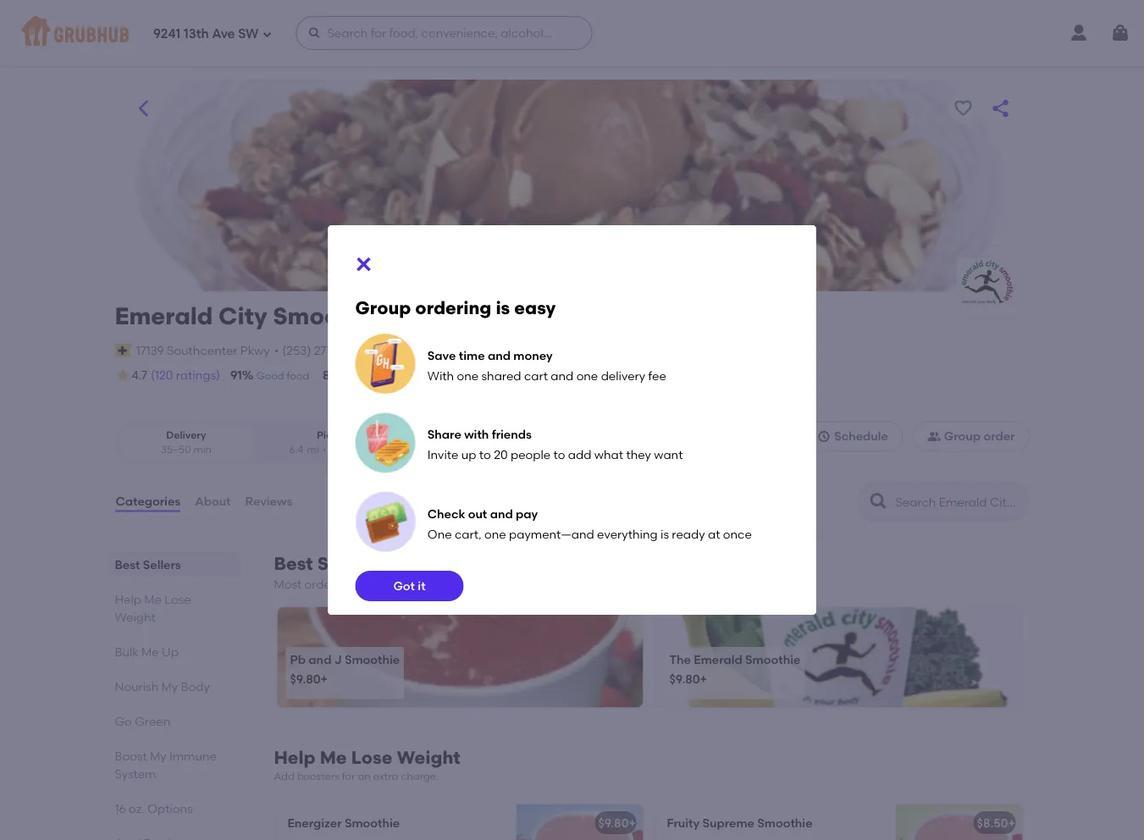 Task type: locate. For each thing, give the bounding box(es) containing it.
to left 'add'
[[554, 448, 565, 462]]

Search Emerald City Smoothie search field
[[894, 494, 1024, 510]]

about button
[[194, 471, 232, 532]]

weight inside the help me lose weight add boosters for an extra charge.
[[397, 747, 461, 768]]

mi
[[307, 444, 319, 456]]

save time and money with one shared cart and one delivery fee
[[428, 348, 667, 383]]

1 horizontal spatial •
[[323, 444, 327, 456]]

time right the on
[[369, 370, 391, 382]]

bulk me up
[[115, 645, 179, 659]]

best
[[274, 553, 313, 575], [115, 557, 140, 572]]

search icon image
[[869, 491, 889, 512]]

0 horizontal spatial help
[[115, 592, 141, 607]]

time up 93 on the left top of page
[[459, 348, 485, 363]]

time for save
[[459, 348, 485, 363]]

2 vertical spatial me
[[320, 747, 347, 768]]

group for group order
[[944, 429, 981, 444]]

me
[[144, 592, 162, 607], [142, 645, 159, 659], [320, 747, 347, 768]]

best inside best sellers most ordered on grubhub
[[274, 553, 313, 575]]

delivery
[[601, 369, 646, 383], [393, 370, 431, 382]]

nourish
[[115, 679, 159, 694]]

option group
[[115, 421, 405, 464]]

pay
[[516, 507, 538, 521]]

0 vertical spatial weight
[[115, 610, 156, 624]]

me up boosters
[[320, 747, 347, 768]]

time
[[459, 348, 485, 363], [369, 370, 391, 382]]

save this restaurant image
[[953, 98, 974, 119]]

lose inside the help me lose weight add boosters for an extra charge.
[[351, 747, 393, 768]]

option group containing delivery 35–50 min
[[115, 421, 405, 464]]

on time delivery
[[351, 370, 431, 382]]

0 vertical spatial help
[[115, 592, 141, 607]]

20
[[494, 448, 508, 462]]

1 horizontal spatial min
[[360, 444, 378, 456]]

help for help me lose weight
[[115, 592, 141, 607]]

1 vertical spatial emerald
[[694, 652, 743, 666]]

correct
[[473, 370, 511, 382]]

share with friends image
[[355, 412, 416, 474]]

0 horizontal spatial order
[[514, 370, 540, 382]]

+ inside pb and j smoothie $9.80 +
[[321, 672, 328, 686]]

lose down the best sellers tab
[[165, 592, 191, 607]]

got
[[393, 579, 415, 593]]

up
[[162, 645, 179, 659]]

13th
[[184, 26, 209, 42]]

and right out
[[490, 507, 513, 521]]

1 horizontal spatial to
[[554, 448, 565, 462]]

delivery left fee
[[601, 369, 646, 383]]

0 horizontal spatial delivery
[[393, 370, 431, 382]]

1 vertical spatial lose
[[351, 747, 393, 768]]

and left j
[[309, 652, 332, 666]]

1 horizontal spatial delivery
[[601, 369, 646, 383]]

0 horizontal spatial one
[[457, 369, 479, 383]]

my for nourish
[[161, 679, 178, 694]]

pickup 6.4 mi • 10–20 min
[[289, 429, 378, 456]]

•
[[274, 343, 279, 358], [323, 444, 327, 456]]

reviews
[[245, 494, 292, 509]]

weight for help me lose weight add boosters for an extra charge.
[[397, 747, 461, 768]]

1 horizontal spatial order
[[984, 429, 1015, 444]]

(120 ratings)
[[151, 368, 220, 382]]

16 oz. options
[[115, 801, 193, 816]]

easy
[[515, 297, 556, 319]]

one right cart
[[577, 369, 598, 383]]

• right mi
[[323, 444, 327, 456]]

schedule
[[835, 429, 889, 444]]

what
[[595, 448, 624, 462]]

0 vertical spatial emerald
[[115, 302, 213, 330]]

boosters
[[297, 770, 340, 783]]

best sellers tab
[[115, 556, 233, 574]]

help inside help me lose weight
[[115, 592, 141, 607]]

1 horizontal spatial weight
[[397, 747, 461, 768]]

• left the (253)
[[274, 343, 279, 358]]

1 horizontal spatial time
[[459, 348, 485, 363]]

help down best sellers
[[115, 592, 141, 607]]

1 vertical spatial is
[[661, 527, 669, 542]]

me down best sellers
[[144, 592, 162, 607]]

0 horizontal spatial $9.80
[[290, 672, 321, 686]]

0 horizontal spatial svg image
[[354, 254, 374, 275]]

1 horizontal spatial one
[[485, 527, 506, 542]]

sellers
[[318, 553, 377, 575], [143, 557, 181, 572]]

tab
[[115, 834, 233, 840]]

1 horizontal spatial best
[[274, 553, 313, 575]]

me left up
[[142, 645, 159, 659]]

best for best sellers most ordered on grubhub
[[274, 553, 313, 575]]

order right people icon at the bottom of page
[[984, 429, 1015, 444]]

1 vertical spatial group
[[944, 429, 981, 444]]

2 horizontal spatial svg image
[[1111, 23, 1131, 43]]

best up help me lose weight
[[115, 557, 140, 572]]

1 vertical spatial help
[[274, 747, 316, 768]]

best sellers most ordered on grubhub
[[274, 553, 422, 592]]

order down the money
[[514, 370, 540, 382]]

$9.80 inside the emerald smoothie $9.80 +
[[670, 672, 700, 686]]

0 vertical spatial svg image
[[1111, 23, 1131, 43]]

best inside tab
[[115, 557, 140, 572]]

0 horizontal spatial emerald
[[115, 302, 213, 330]]

order inside button
[[984, 429, 1015, 444]]

1 horizontal spatial is
[[661, 527, 669, 542]]

1 horizontal spatial sellers
[[318, 553, 377, 575]]

1 horizontal spatial lose
[[351, 747, 393, 768]]

the emerald smoothie $9.80 +
[[670, 652, 801, 686]]

is left easy
[[496, 297, 510, 319]]

1 vertical spatial weight
[[397, 747, 461, 768]]

lose for help me lose weight add boosters for an extra charge.
[[351, 747, 393, 768]]

help me lose weight tab
[[115, 591, 233, 626]]

people icon image
[[927, 430, 941, 443]]

delivery 35–50 min
[[161, 429, 212, 456]]

weight
[[115, 610, 156, 624], [397, 747, 461, 768]]

svg image
[[308, 26, 321, 40], [262, 29, 272, 39]]

green
[[135, 714, 170, 729]]

1 horizontal spatial group
[[944, 429, 981, 444]]

1 horizontal spatial help
[[274, 747, 316, 768]]

0 vertical spatial group
[[355, 297, 411, 319]]

group inside button
[[944, 429, 981, 444]]

on
[[351, 370, 366, 382]]

min
[[193, 444, 212, 456], [360, 444, 378, 456]]

1 horizontal spatial emerald
[[694, 652, 743, 666]]

best up most
[[274, 553, 313, 575]]

me for help me lose weight
[[144, 592, 162, 607]]

0 vertical spatial my
[[161, 679, 178, 694]]

0 vertical spatial lose
[[165, 592, 191, 607]]

group up 4648
[[355, 297, 411, 319]]

categories
[[116, 494, 181, 509]]

share
[[428, 427, 462, 442]]

0 horizontal spatial best
[[115, 557, 140, 572]]

0 horizontal spatial is
[[496, 297, 510, 319]]

time inside the save time and money with one shared cart and one delivery fee
[[459, 348, 485, 363]]

0 horizontal spatial group
[[355, 297, 411, 319]]

weight up bulk
[[115, 610, 156, 624]]

0 horizontal spatial min
[[193, 444, 212, 456]]

+ inside the emerald smoothie $9.80 +
[[700, 672, 707, 686]]

2 horizontal spatial $9.80
[[670, 672, 700, 686]]

10–20
[[330, 444, 358, 456]]

one right with
[[457, 369, 479, 383]]

emerald
[[115, 302, 213, 330], [694, 652, 743, 666]]

correct order
[[473, 370, 540, 382]]

delivery down save
[[393, 370, 431, 382]]

0 horizontal spatial time
[[369, 370, 391, 382]]

group
[[355, 297, 411, 319], [944, 429, 981, 444]]

pickup
[[317, 429, 351, 441]]

min inside delivery 35–50 min
[[193, 444, 212, 456]]

group for group ordering is easy
[[355, 297, 411, 319]]

cart,
[[455, 527, 482, 542]]

sellers up help me lose weight
[[143, 557, 181, 572]]

• inside pickup 6.4 mi • 10–20 min
[[323, 444, 327, 456]]

me for help me lose weight add boosters for an extra charge.
[[320, 747, 347, 768]]

$9.80 down the
[[670, 672, 700, 686]]

help inside the help me lose weight add boosters for an extra charge.
[[274, 747, 316, 768]]

to left 20
[[479, 448, 491, 462]]

once
[[723, 527, 752, 542]]

277-
[[314, 343, 337, 358]]

ready
[[672, 527, 705, 542]]

2 min from the left
[[360, 444, 378, 456]]

1 horizontal spatial svg image
[[818, 430, 831, 443]]

9241 13th ave sw
[[153, 26, 259, 42]]

1 vertical spatial order
[[984, 429, 1015, 444]]

shared
[[482, 369, 521, 383]]

immune
[[169, 749, 217, 763]]

one down out
[[485, 527, 506, 542]]

smoothie inside the emerald smoothie $9.80 +
[[746, 652, 801, 666]]

lose up an
[[351, 747, 393, 768]]

$9.80 down pb
[[290, 672, 321, 686]]

reviews button
[[244, 471, 293, 532]]

group right people icon at the bottom of page
[[944, 429, 981, 444]]

save
[[428, 348, 456, 363]]

smoothie for fruity supreme smoothie
[[758, 816, 813, 830]]

9241
[[153, 26, 181, 42]]

sellers inside best sellers most ordered on grubhub
[[318, 553, 377, 575]]

0 horizontal spatial lose
[[165, 592, 191, 607]]

go green
[[115, 714, 170, 729]]

lose
[[165, 592, 191, 607], [351, 747, 393, 768]]

my inside boost my immune system
[[150, 749, 167, 763]]

one inside check out and pay one cart, one payment—and everything is ready at once
[[485, 527, 506, 542]]

2 vertical spatial svg image
[[818, 430, 831, 443]]

my for boost
[[150, 749, 167, 763]]

one
[[457, 369, 479, 383], [577, 369, 598, 383], [485, 527, 506, 542]]

min down delivery
[[193, 444, 212, 456]]

up
[[462, 448, 477, 462]]

smoothie inside pb and j smoothie $9.80 +
[[345, 652, 400, 666]]

0 vertical spatial •
[[274, 343, 279, 358]]

svg image
[[1111, 23, 1131, 43], [354, 254, 374, 275], [818, 430, 831, 443]]

0 horizontal spatial to
[[479, 448, 491, 462]]

$9.80 left the fruity
[[598, 816, 629, 830]]

weight up charge.
[[397, 747, 461, 768]]

me inside help me lose weight
[[144, 592, 162, 607]]

me inside the help me lose weight add boosters for an extra charge.
[[320, 747, 347, 768]]

sellers inside tab
[[143, 557, 181, 572]]

emerald up 17139
[[115, 302, 213, 330]]

emerald right the
[[694, 652, 743, 666]]

min right 10–20
[[360, 444, 378, 456]]

0 vertical spatial time
[[459, 348, 485, 363]]

sellers up 'on'
[[318, 553, 377, 575]]

is left the ready
[[661, 527, 669, 542]]

help
[[115, 592, 141, 607], [274, 747, 316, 768]]

0 horizontal spatial weight
[[115, 610, 156, 624]]

subscription pass image
[[115, 344, 132, 357]]

0 horizontal spatial •
[[274, 343, 279, 358]]

is
[[496, 297, 510, 319], [661, 527, 669, 542]]

help for help me lose weight add boosters for an extra charge.
[[274, 747, 316, 768]]

lose inside help me lose weight
[[165, 592, 191, 607]]

weight inside help me lose weight
[[115, 610, 156, 624]]

sellers for best sellers
[[143, 557, 181, 572]]

they
[[626, 448, 651, 462]]

delivery
[[166, 429, 206, 441]]

0 vertical spatial order
[[514, 370, 540, 382]]

add
[[568, 448, 592, 462]]

1 vertical spatial my
[[150, 749, 167, 763]]

• (253) 277-4648
[[274, 343, 365, 358]]

1 vertical spatial •
[[323, 444, 327, 456]]

help up add
[[274, 747, 316, 768]]

$8.50 +
[[977, 816, 1016, 830]]

is inside check out and pay one cart, one payment—and everything is ready at once
[[661, 527, 669, 542]]

share icon image
[[991, 98, 1011, 119]]

1 vertical spatial time
[[369, 370, 391, 382]]

and
[[488, 348, 511, 363], [551, 369, 574, 383], [490, 507, 513, 521], [309, 652, 332, 666]]

weight for help me lose weight
[[115, 610, 156, 624]]

my right 'boost'
[[150, 749, 167, 763]]

1 horizontal spatial $9.80
[[598, 816, 629, 830]]

0 horizontal spatial sellers
[[143, 557, 181, 572]]

boost
[[115, 749, 147, 763]]

caret left icon image
[[133, 98, 154, 119]]

order for group order
[[984, 429, 1015, 444]]

categories button
[[115, 471, 181, 532]]

1 min from the left
[[193, 444, 212, 456]]

best for best sellers
[[115, 557, 140, 572]]

time for on
[[369, 370, 391, 382]]

my left body
[[161, 679, 178, 694]]

0 vertical spatial me
[[144, 592, 162, 607]]

1 vertical spatial me
[[142, 645, 159, 659]]

$9.80 inside pb and j smoothie $9.80 +
[[290, 672, 321, 686]]



Task type: vqa. For each thing, say whether or not it's contained in the screenshot.
$5.00
no



Task type: describe. For each thing, give the bounding box(es) containing it.
out
[[468, 507, 487, 521]]

and right cart
[[551, 369, 574, 383]]

an
[[358, 770, 371, 783]]

nourish my body
[[115, 679, 210, 694]]

svg image inside the main navigation "navigation"
[[1111, 23, 1131, 43]]

2 to from the left
[[554, 448, 565, 462]]

4648
[[337, 343, 365, 358]]

0 vertical spatial is
[[496, 297, 510, 319]]

check out and pay image
[[355, 492, 416, 553]]

fruity supreme smoothie
[[667, 816, 813, 830]]

southcenter
[[167, 343, 238, 358]]

save time and money image
[[355, 334, 416, 394]]

j
[[334, 652, 342, 666]]

most
[[274, 577, 302, 592]]

1 to from the left
[[479, 448, 491, 462]]

86
[[323, 368, 337, 382]]

16
[[115, 801, 126, 816]]

group order button
[[913, 421, 1030, 452]]

best sellers
[[115, 557, 181, 572]]

extra
[[373, 770, 398, 783]]

fruity supreme smoothie image
[[896, 805, 1023, 840]]

boost my immune system tab
[[115, 747, 233, 783]]

6.4
[[289, 444, 304, 456]]

cart
[[524, 369, 548, 383]]

emerald inside the emerald smoothie $9.80 +
[[694, 652, 743, 666]]

emerald city smoothie
[[115, 302, 384, 330]]

check out and pay one cart, one payment—and everything is ready at once
[[428, 507, 752, 542]]

delivery inside the save time and money with one shared cart and one delivery fee
[[601, 369, 646, 383]]

2 horizontal spatial one
[[577, 369, 598, 383]]

bulk me up tab
[[115, 643, 233, 661]]

good
[[256, 370, 284, 382]]

group order
[[944, 429, 1015, 444]]

energizer smoothie image
[[516, 805, 643, 840]]

supreme
[[703, 816, 755, 830]]

people
[[511, 448, 551, 462]]

order for correct order
[[514, 370, 540, 382]]

main navigation navigation
[[0, 0, 1144, 66]]

save this restaurant button
[[948, 93, 979, 124]]

$9.80 +
[[598, 816, 636, 830]]

one
[[428, 527, 452, 542]]

ordering
[[415, 297, 492, 319]]

payment—and
[[509, 527, 594, 542]]

ave
[[212, 26, 235, 42]]

friends
[[492, 427, 532, 442]]

(253)
[[282, 343, 311, 358]]

and inside pb and j smoothie $9.80 +
[[309, 652, 332, 666]]

for
[[342, 770, 355, 783]]

good food
[[256, 370, 309, 382]]

city
[[219, 302, 267, 330]]

charge.
[[401, 770, 439, 783]]

help me lose weight add boosters for an extra charge.
[[274, 747, 461, 783]]

body
[[181, 679, 210, 694]]

nourish my body tab
[[115, 678, 233, 696]]

ordered
[[305, 577, 350, 592]]

with
[[428, 369, 454, 383]]

it
[[418, 579, 426, 593]]

everything
[[597, 527, 658, 542]]

the
[[670, 652, 691, 666]]

0 horizontal spatial svg image
[[262, 29, 272, 39]]

lose for help me lose weight
[[165, 592, 191, 607]]

and up 'shared'
[[488, 348, 511, 363]]

(253) 277-4648 button
[[282, 342, 365, 359]]

pb and j smoothie $9.80 +
[[290, 652, 400, 686]]

at
[[708, 527, 720, 542]]

17139 southcenter pkwy
[[136, 343, 270, 358]]

food
[[287, 370, 309, 382]]

system
[[115, 767, 156, 781]]

93
[[445, 368, 459, 382]]

check
[[428, 507, 465, 521]]

share with friends invite up to 20 people to add what they want
[[428, 427, 683, 462]]

got it
[[393, 579, 426, 593]]

with
[[464, 427, 489, 442]]

star icon image
[[115, 367, 132, 384]]

group ordering is easy
[[355, 297, 556, 319]]

17139 southcenter pkwy button
[[135, 341, 271, 360]]

me for bulk me up
[[142, 645, 159, 659]]

smoothie for the emerald smoothie $9.80 +
[[746, 652, 801, 666]]

emerald city smoothie logo image
[[957, 258, 1016, 317]]

energizer
[[288, 816, 342, 830]]

35–50
[[161, 444, 191, 456]]

pb
[[290, 652, 306, 666]]

schedule button
[[803, 421, 903, 452]]

1 vertical spatial svg image
[[354, 254, 374, 275]]

$8.50
[[977, 816, 1009, 830]]

1 horizontal spatial svg image
[[308, 26, 321, 40]]

want
[[654, 448, 683, 462]]

svg image inside schedule 'button'
[[818, 430, 831, 443]]

16 oz. options tab
[[115, 800, 233, 818]]

help me lose weight
[[115, 592, 191, 624]]

smoothie for emerald city smoothie
[[273, 302, 384, 330]]

go green tab
[[115, 713, 233, 730]]

pkwy
[[240, 343, 270, 358]]

min inside pickup 6.4 mi • 10–20 min
[[360, 444, 378, 456]]

17139
[[136, 343, 164, 358]]

invite
[[428, 448, 459, 462]]

(120
[[151, 368, 173, 382]]

got it button
[[355, 571, 464, 601]]

and inside check out and pay one cart, one payment—and everything is ready at once
[[490, 507, 513, 521]]

money
[[514, 348, 553, 363]]

sellers for best sellers most ordered on grubhub
[[318, 553, 377, 575]]

bulk
[[115, 645, 139, 659]]

about
[[195, 494, 231, 509]]

oz.
[[129, 801, 145, 816]]



